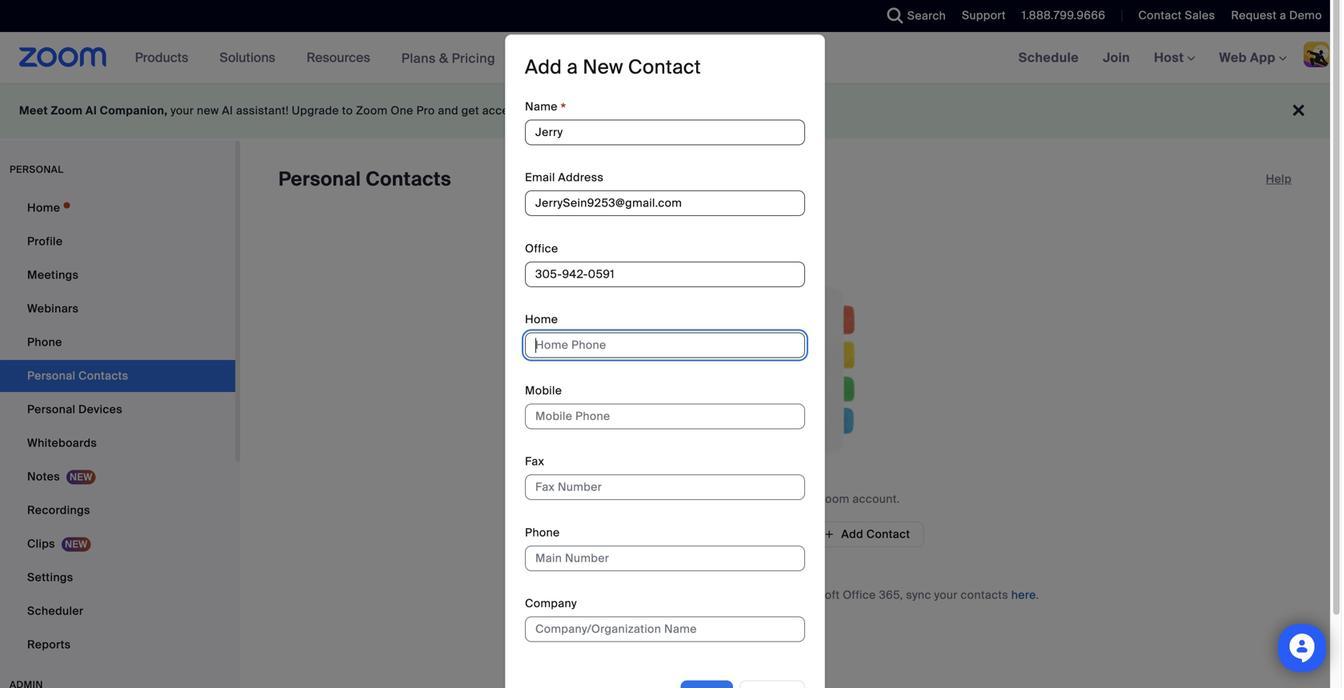 Task type: vqa. For each thing, say whether or not it's contained in the screenshot.
Profile picture
no



Task type: locate. For each thing, give the bounding box(es) containing it.
plans & pricing
[[401, 50, 495, 67]]

1 upgrade from the left
[[292, 103, 339, 118]]

home
[[27, 200, 60, 215], [525, 312, 558, 327]]

devices
[[78, 402, 122, 417]]

2 vertical spatial contact
[[866, 527, 910, 542]]

ai
[[85, 103, 97, 118], [222, 103, 233, 118], [538, 103, 549, 118]]

0 vertical spatial personal
[[278, 167, 361, 192]]

1 horizontal spatial your
[[791, 492, 815, 507]]

1 horizontal spatial microsoft
[[788, 588, 840, 603]]

ai right "new" on the left top of the page
[[222, 103, 233, 118]]

0 vertical spatial your
[[171, 103, 194, 118]]

0 horizontal spatial add
[[525, 55, 562, 80]]

2 horizontal spatial contact
[[1138, 8, 1182, 23]]

0 horizontal spatial personal
[[27, 402, 75, 417]]

a left new
[[567, 55, 578, 80]]

for google calendar, microsoft exchange, and microsoft office 365, sync your contacts here .
[[531, 588, 1039, 603]]

your for companion,
[[171, 103, 194, 118]]

banner
[[0, 32, 1342, 84]]

added
[[740, 492, 774, 507]]

contact sales link
[[1126, 0, 1219, 32], [1138, 8, 1215, 23]]

ai left *
[[538, 103, 549, 118]]

phone up for
[[525, 525, 560, 540]]

add right add icon
[[841, 527, 863, 542]]

contacts right no
[[689, 492, 737, 507]]

plans & pricing link
[[401, 50, 495, 67], [401, 50, 495, 67]]

contact left sales
[[1138, 8, 1182, 23]]

1 horizontal spatial and
[[764, 588, 785, 603]]

meetings link
[[0, 259, 235, 291]]

1 vertical spatial phone
[[525, 525, 560, 540]]

0 horizontal spatial a
[[567, 55, 578, 80]]

a inside dialog
[[567, 55, 578, 80]]

office down email
[[525, 241, 558, 256]]

your right added
[[791, 492, 815, 507]]

1 horizontal spatial add
[[841, 527, 863, 542]]

home up profile
[[27, 200, 60, 215]]

0 horizontal spatial contact
[[628, 55, 701, 80]]

at
[[619, 103, 629, 118]]

your
[[171, 103, 194, 118], [791, 492, 815, 507], [934, 588, 958, 603]]

personal
[[278, 167, 361, 192], [27, 402, 75, 417]]

exchange,
[[704, 588, 761, 603]]

microsoft up the company "text field"
[[650, 588, 701, 603]]

and right exchange,
[[764, 588, 785, 603]]

0 horizontal spatial your
[[171, 103, 194, 118]]

no contacts added to your zoom account.
[[670, 492, 900, 507]]

office
[[525, 241, 558, 256], [843, 588, 876, 603]]

to right added
[[777, 492, 788, 507]]

add
[[525, 55, 562, 80], [841, 527, 863, 542]]

phone down webinars
[[27, 335, 62, 350]]

1 vertical spatial contacts
[[961, 588, 1008, 603]]

join link
[[1091, 32, 1142, 83]]

microsoft down add icon
[[788, 588, 840, 603]]

1 horizontal spatial home
[[525, 312, 558, 327]]

companion,
[[100, 103, 168, 118]]

phone
[[27, 335, 62, 350], [525, 525, 560, 540]]

email address
[[525, 170, 604, 185]]

add inside add contact button
[[841, 527, 863, 542]]

1 horizontal spatial to
[[524, 103, 535, 118]]

to left one
[[342, 103, 353, 118]]

0 horizontal spatial ai
[[85, 103, 97, 118]]

office left "365,"
[[843, 588, 876, 603]]

home link
[[0, 192, 235, 224]]

2 horizontal spatial to
[[777, 492, 788, 507]]

clips link
[[0, 528, 235, 560]]

home up mobile
[[525, 312, 558, 327]]

1.888.799.9666 button up schedule
[[1010, 0, 1109, 32]]

companion
[[552, 103, 616, 118]]

your right sync
[[934, 588, 958, 603]]

zoom left one
[[356, 103, 388, 118]]

Company text field
[[525, 617, 805, 642]]

0 vertical spatial home
[[27, 200, 60, 215]]

1.888.799.9666 button up schedule "link"
[[1022, 8, 1105, 23]]

2 horizontal spatial ai
[[538, 103, 549, 118]]

1 horizontal spatial a
[[1280, 8, 1286, 23]]

a
[[1280, 8, 1286, 23], [567, 55, 578, 80]]

2 upgrade from the left
[[736, 103, 784, 118]]

upgrade right cost.
[[736, 103, 784, 118]]

0 vertical spatial add
[[525, 55, 562, 80]]

name *
[[525, 99, 566, 118]]

personal devices link
[[0, 394, 235, 426]]

zoom
[[51, 103, 83, 118], [356, 103, 388, 118], [818, 492, 849, 507]]

1 horizontal spatial ai
[[222, 103, 233, 118]]

upgrade down product information navigation
[[292, 103, 339, 118]]

phone link
[[0, 326, 235, 359]]

1 vertical spatial contact
[[628, 55, 701, 80]]

new
[[583, 55, 623, 80]]

1.888.799.9666 button
[[1010, 0, 1109, 32], [1022, 8, 1105, 23]]

1 horizontal spatial upgrade
[[736, 103, 784, 118]]

0 horizontal spatial office
[[525, 241, 558, 256]]

meet
[[19, 103, 48, 118]]

1.888.799.9666
[[1022, 8, 1105, 23]]

0 horizontal spatial zoom
[[51, 103, 83, 118]]

pro
[[416, 103, 435, 118]]

meetings navigation
[[1006, 32, 1342, 84]]

ai left companion,
[[85, 103, 97, 118]]

webinars link
[[0, 293, 235, 325]]

to right access
[[524, 103, 535, 118]]

add image
[[824, 527, 835, 542]]

contacts left the here link
[[961, 588, 1008, 603]]

zoom up add icon
[[818, 492, 849, 507]]

your left "new" on the left top of the page
[[171, 103, 194, 118]]

0 horizontal spatial home
[[27, 200, 60, 215]]

0 horizontal spatial and
[[438, 103, 458, 118]]

recordings
[[27, 503, 90, 518]]

0 vertical spatial contact
[[1138, 8, 1182, 23]]

1 vertical spatial add
[[841, 527, 863, 542]]

0 horizontal spatial phone
[[27, 335, 62, 350]]

support link
[[950, 0, 1010, 32], [962, 8, 1006, 23]]

add for add contact
[[841, 527, 863, 542]]

1 vertical spatial your
[[791, 492, 815, 507]]

contact inside button
[[866, 527, 910, 542]]

add up name
[[525, 55, 562, 80]]

contact up meet zoom ai companion, footer
[[628, 55, 701, 80]]

0 vertical spatial a
[[1280, 8, 1286, 23]]

home inside add a new contact dialog
[[525, 312, 558, 327]]

contact sales link up the join
[[1126, 0, 1219, 32]]

1 horizontal spatial office
[[843, 588, 876, 603]]

1 vertical spatial a
[[567, 55, 578, 80]]

whiteboards link
[[0, 427, 235, 459]]

profile
[[27, 234, 63, 249]]

&
[[439, 50, 448, 67]]

contact
[[1138, 8, 1182, 23], [628, 55, 701, 80], [866, 527, 910, 542]]

a left the demo
[[1280, 8, 1286, 23]]

1 vertical spatial home
[[525, 312, 558, 327]]

Fax text field
[[525, 475, 805, 500]]

new
[[197, 103, 219, 118]]

add inside add a new contact dialog
[[525, 55, 562, 80]]

upgrade today link
[[736, 103, 819, 118]]

personal inside menu
[[27, 402, 75, 417]]

request a demo link
[[1219, 0, 1342, 32], [1231, 8, 1322, 23]]

upgrade
[[292, 103, 339, 118], [736, 103, 784, 118]]

Email Address text field
[[525, 191, 805, 216]]

1 horizontal spatial phone
[[525, 525, 560, 540]]

0 vertical spatial phone
[[27, 335, 62, 350]]

0 horizontal spatial upgrade
[[292, 103, 339, 118]]

personal for personal devices
[[27, 402, 75, 417]]

and left get
[[438, 103, 458, 118]]

2 horizontal spatial your
[[934, 588, 958, 603]]

Mobile text field
[[525, 404, 805, 429]]

and
[[438, 103, 458, 118], [764, 588, 785, 603]]

personal contacts
[[278, 167, 451, 192]]

schedule
[[1018, 49, 1079, 66]]

0 vertical spatial and
[[438, 103, 458, 118]]

1 horizontal spatial personal
[[278, 167, 361, 192]]

zoom right meet
[[51, 103, 83, 118]]

office inside add a new contact dialog
[[525, 241, 558, 256]]

2 horizontal spatial zoom
[[818, 492, 849, 507]]

1 vertical spatial and
[[764, 588, 785, 603]]

2 vertical spatial your
[[934, 588, 958, 603]]

to
[[342, 103, 353, 118], [524, 103, 535, 118], [777, 492, 788, 507]]

0 vertical spatial office
[[525, 241, 558, 256]]

calendar,
[[595, 588, 647, 603]]

contacts
[[689, 492, 737, 507], [961, 588, 1008, 603]]

request a demo
[[1231, 8, 1322, 23]]

contact inside dialog
[[628, 55, 701, 80]]

contact down account.
[[866, 527, 910, 542]]

0 horizontal spatial contacts
[[689, 492, 737, 507]]

1 horizontal spatial contact
[[866, 527, 910, 542]]

0 horizontal spatial microsoft
[[650, 588, 701, 603]]

meet zoom ai companion, your new ai assistant! upgrade to zoom one pro and get access to ai companion at no additional cost. upgrade today
[[19, 103, 819, 118]]

1 vertical spatial personal
[[27, 402, 75, 417]]

your inside meet zoom ai companion, footer
[[171, 103, 194, 118]]

plans
[[401, 50, 436, 67]]

1 ai from the left
[[85, 103, 97, 118]]

a for request
[[1280, 8, 1286, 23]]

1 horizontal spatial contacts
[[961, 588, 1008, 603]]

microsoft
[[650, 588, 701, 603], [788, 588, 840, 603]]



Task type: describe. For each thing, give the bounding box(es) containing it.
webinars
[[27, 301, 79, 316]]

reports link
[[0, 629, 235, 661]]

additional
[[649, 103, 703, 118]]

personal devices
[[27, 402, 122, 417]]

no
[[670, 492, 686, 507]]

2 ai from the left
[[222, 103, 233, 118]]

help link
[[1266, 166, 1292, 192]]

1 microsoft from the left
[[650, 588, 701, 603]]

phone inside add a new contact dialog
[[525, 525, 560, 540]]

*
[[561, 100, 566, 118]]

banner containing schedule
[[0, 32, 1342, 84]]

contact sales link up meetings navigation at the right top of page
[[1138, 8, 1215, 23]]

help
[[1266, 172, 1292, 186]]

personal menu menu
[[0, 192, 235, 663]]

notes
[[27, 469, 60, 484]]

0 vertical spatial contacts
[[689, 492, 737, 507]]

personal
[[10, 163, 64, 176]]

recordings link
[[0, 495, 235, 527]]

Home text field
[[525, 333, 805, 358]]

and inside meet zoom ai companion, footer
[[438, 103, 458, 118]]

add a new contact dialog
[[505, 34, 825, 688]]

reports
[[27, 637, 71, 652]]

here
[[1011, 588, 1036, 603]]

access
[[482, 103, 521, 118]]

add a new contact
[[525, 55, 701, 80]]

phone inside 'personal menu' menu
[[27, 335, 62, 350]]

3 ai from the left
[[538, 103, 549, 118]]

company
[[525, 596, 577, 611]]

request
[[1231, 8, 1277, 23]]

email
[[525, 170, 555, 185]]

zoom logo image
[[19, 47, 107, 67]]

join
[[1103, 49, 1130, 66]]

add contact
[[841, 527, 910, 542]]

meet zoom ai companion, footer
[[0, 83, 1330, 138]]

1 vertical spatial office
[[843, 588, 876, 603]]

personal for personal contacts
[[278, 167, 361, 192]]

schedule link
[[1006, 32, 1091, 83]]

add for add a new contact
[[525, 55, 562, 80]]

pricing
[[452, 50, 495, 67]]

no
[[632, 103, 646, 118]]

whiteboards
[[27, 436, 97, 451]]

2 microsoft from the left
[[788, 588, 840, 603]]

support
[[962, 8, 1006, 23]]

sales
[[1185, 8, 1215, 23]]

Office Phone text field
[[525, 262, 805, 287]]

product information navigation
[[123, 32, 507, 84]]

Phone text field
[[525, 546, 805, 571]]

profile link
[[0, 226, 235, 258]]

home inside 'personal menu' menu
[[27, 200, 60, 215]]

clips
[[27, 537, 55, 551]]

1 horizontal spatial zoom
[[356, 103, 388, 118]]

for
[[531, 588, 549, 603]]

contact sales
[[1138, 8, 1215, 23]]

mobile
[[525, 383, 562, 398]]

a for add
[[567, 55, 578, 80]]

meetings
[[27, 268, 79, 282]]

google
[[552, 588, 592, 603]]

0 horizontal spatial to
[[342, 103, 353, 118]]

address
[[558, 170, 604, 185]]

account.
[[852, 492, 900, 507]]

settings link
[[0, 562, 235, 594]]

fax
[[525, 454, 544, 469]]

scheduler
[[27, 604, 84, 619]]

add contact button
[[810, 522, 924, 547]]

name
[[525, 99, 558, 114]]

demo
[[1289, 8, 1322, 23]]

contacts
[[366, 167, 451, 192]]

scheduler link
[[0, 595, 235, 627]]

cost.
[[706, 103, 733, 118]]

365,
[[879, 588, 903, 603]]

notes link
[[0, 461, 235, 493]]

.
[[1036, 588, 1039, 603]]

your for to
[[791, 492, 815, 507]]

First and Last Name text field
[[525, 120, 805, 145]]

sync
[[906, 588, 931, 603]]

one
[[391, 103, 413, 118]]

get
[[461, 103, 479, 118]]

today
[[787, 103, 819, 118]]

assistant!
[[236, 103, 289, 118]]

settings
[[27, 570, 73, 585]]

here link
[[1011, 588, 1036, 603]]



